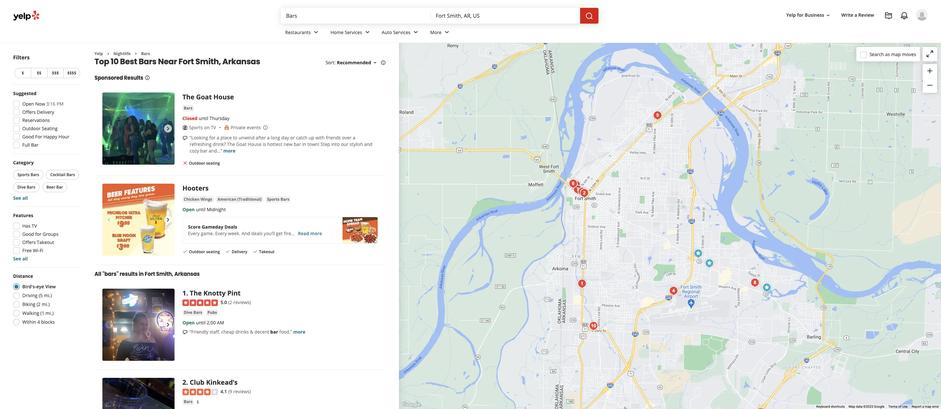Task type: describe. For each thing, give the bounding box(es) containing it.
1 vertical spatial smith,
[[156, 270, 173, 278]]

1 vertical spatial more
[[310, 230, 322, 237]]

outdoor seating for 16 checkmark v2 image for outdoor seating
[[189, 249, 220, 255]]

nightlife
[[114, 51, 131, 56]]

has tv
[[22, 223, 37, 229]]

$$$$ button
[[63, 68, 80, 78]]

use
[[903, 405, 908, 409]]

map for moves
[[892, 51, 901, 57]]

see all for features
[[13, 256, 28, 262]]

sports for sports bars "button" within group
[[17, 172, 30, 178]]

events
[[247, 125, 261, 131]]

top
[[95, 56, 109, 67]]

16 info v2 image
[[381, 60, 386, 65]]

(2 for mi.)
[[37, 301, 41, 308]]

category
[[13, 160, 34, 166]]

open now 3:16 pm
[[22, 101, 64, 107]]

(2 for reviews)
[[228, 299, 232, 306]]

1 vertical spatial bars link
[[183, 105, 194, 112]]

club kinkead's image
[[578, 187, 591, 200]]

see for features
[[13, 256, 21, 262]]

every game. every week. and deals you'll get fired up about.
[[188, 230, 316, 237]]

the goat house image
[[102, 93, 175, 165]]

sports bars button inside group
[[13, 170, 43, 180]]

private events
[[231, 125, 261, 131]]

until for hooters
[[196, 206, 206, 213]]

christina o. image
[[917, 9, 929, 21]]

wings
[[201, 197, 212, 202]]

offers for offers delivery
[[22, 109, 36, 115]]

1 vertical spatial sports bars button
[[266, 196, 291, 203]]

thursday
[[210, 115, 230, 122]]

16 chevron right v2 image
[[133, 51, 139, 56]]

1 horizontal spatial delivery
[[232, 249, 247, 255]]

map
[[849, 405, 856, 409]]

restaurants link
[[280, 24, 325, 43]]

read
[[298, 230, 309, 237]]

search
[[870, 51, 885, 57]]

bricktown brewery image
[[567, 177, 580, 190]]

mi.) for biking (2 mi.)
[[42, 301, 50, 308]]

0 horizontal spatial bar
[[200, 148, 208, 154]]

long
[[271, 135, 280, 141]]

reviews) for the knotty pint
[[234, 299, 251, 306]]

terms
[[889, 405, 898, 409]]

for
[[35, 134, 42, 140]]

open for filters
[[22, 101, 34, 107]]

2 vertical spatial bars link
[[183, 399, 194, 406]]

home
[[331, 29, 344, 35]]

(5
[[39, 293, 43, 299]]

2 vertical spatial outdoor
[[189, 249, 205, 255]]

2 vertical spatial until
[[196, 320, 206, 326]]

0 horizontal spatial dive bars button
[[13, 183, 40, 192]]

wi-
[[33, 248, 40, 254]]

group containing suggested
[[11, 90, 81, 150]]

5 star rating image
[[183, 300, 218, 306]]

the goat house image
[[761, 281, 774, 295]]

new
[[284, 141, 293, 148]]

"bars"
[[102, 270, 119, 278]]

16 chevron down v2 image for recommended
[[373, 60, 378, 65]]

drinks
[[236, 329, 249, 335]]

all for category
[[22, 195, 28, 201]]

seating for 16 close v2 icon
[[206, 161, 220, 166]]

sports on tv
[[189, 125, 216, 131]]

0 vertical spatial fort
[[179, 56, 194, 67]]

16 checkmark v2 image for outdoor seating
[[183, 249, 188, 254]]

near
[[158, 56, 177, 67]]

2
[[183, 378, 186, 387]]

hour
[[59, 134, 69, 140]]

"looking
[[190, 135, 208, 141]]

dive bars for the bottommost dive bars button
[[184, 310, 202, 316]]

results
[[120, 270, 138, 278]]

1 vertical spatial up
[[295, 230, 301, 237]]

the goat house
[[183, 93, 234, 102]]

bar for beer bar
[[56, 185, 63, 190]]

decent
[[255, 329, 269, 335]]

chicken wings link
[[183, 196, 214, 203]]

a right write
[[855, 12, 858, 18]]

dive bars for leftmost dive bars button
[[17, 185, 35, 190]]

uncork'd image
[[668, 285, 681, 298]]

cocktail bars
[[50, 172, 75, 178]]

1 horizontal spatial tv
[[211, 125, 216, 131]]

1 horizontal spatial the knotty pint image
[[576, 277, 589, 291]]

next image for closed until thursday
[[164, 125, 172, 133]]

2 vertical spatial bar
[[270, 329, 278, 335]]

good for groups
[[22, 231, 58, 237]]

slideshow element for open until 2:00 am
[[102, 289, 175, 361]]

5.0 (2 reviews)
[[221, 299, 251, 306]]

report a map error
[[912, 405, 940, 409]]

open for sponsored results
[[183, 206, 195, 213]]

1 vertical spatial $
[[197, 399, 199, 406]]

house inside "looking for a place to unwind after a long day or catch up with friends over a refreshing drink? the goat house is hottest new bar in town! step into our stylish and cozy bar and…"
[[248, 141, 262, 148]]

old town grain & feed image
[[570, 179, 583, 192]]

google image
[[401, 401, 423, 409]]

report a map error link
[[912, 405, 940, 409]]

16 chevron down v2 image for yelp for business
[[826, 13, 831, 18]]

0 horizontal spatial goat
[[196, 93, 212, 102]]

24 chevron down v2 image
[[412, 28, 420, 36]]

$ inside button
[[22, 70, 24, 76]]

am
[[217, 320, 224, 326]]

0 horizontal spatial arkansas
[[174, 270, 200, 278]]

zoom in image
[[927, 67, 934, 75]]

bird's-eye view
[[22, 284, 56, 290]]

business categories element
[[280, 24, 929, 43]]

catch
[[296, 135, 308, 141]]

hottest
[[267, 141, 283, 148]]

1 vertical spatial in
[[139, 270, 144, 278]]

hooters image inside map 'region'
[[692, 247, 705, 260]]

0 vertical spatial house
[[214, 93, 234, 102]]

yelp for the yelp link
[[95, 51, 103, 56]]

all "bars" results in fort smith, arkansas
[[95, 270, 200, 278]]

write a review link
[[839, 9, 877, 21]]

16 close v2 image
[[183, 161, 188, 166]]

deals
[[251, 230, 263, 237]]

bars inside dive bars link
[[194, 310, 202, 316]]

more
[[430, 29, 442, 35]]

24 chevron down v2 image for more
[[443, 28, 451, 36]]

0 vertical spatial the
[[183, 93, 195, 102]]

more link
[[425, 24, 456, 43]]

0 vertical spatial bar
[[294, 141, 301, 148]]

keyboard
[[817, 405, 831, 409]]

mi.) for walking (1 mi.)
[[46, 310, 54, 317]]

reservations
[[22, 117, 50, 123]]

0 vertical spatial sports
[[189, 125, 203, 131]]

chicken
[[184, 197, 200, 202]]

yelp for business button
[[784, 9, 834, 21]]

2 vertical spatial more
[[293, 329, 306, 335]]

. for 2
[[186, 378, 188, 387]]

2 every from the left
[[215, 230, 227, 237]]

has
[[22, 223, 30, 229]]

happy
[[43, 134, 57, 140]]

sports bars link
[[266, 196, 291, 203]]

now
[[35, 101, 45, 107]]

$$
[[37, 70, 41, 76]]

week.
[[228, 230, 241, 237]]

0 vertical spatial delivery
[[37, 109, 54, 115]]

lost beach image
[[587, 320, 601, 333]]

0 horizontal spatial more link
[[223, 148, 236, 154]]

group containing category
[[12, 160, 81, 202]]

16 speech v2 image for "looking for a place to unwind after a long day or catch up with friends over a refreshing drink? the goat house is hottest new bar in town! step into our stylish and cozy bar and…"
[[183, 136, 188, 141]]

expand map image
[[927, 50, 934, 58]]

"looking for a place to unwind after a long day or catch up with friends over a refreshing drink? the goat house is hottest new bar in town! step into our stylish and cozy bar and…"
[[190, 135, 373, 154]]

in inside "looking for a place to unwind after a long day or catch up with friends over a refreshing drink? the goat house is hottest new bar in town! step into our stylish and cozy bar and…"
[[302, 141, 306, 148]]

for for a
[[209, 135, 216, 141]]

16 sports on tv v2 image
[[183, 125, 188, 130]]

refreshing
[[190, 141, 212, 148]]

outdoor seating
[[22, 125, 58, 132]]

score gameday deals
[[188, 224, 237, 230]]

fired
[[284, 230, 294, 237]]

unwind
[[239, 135, 255, 141]]

1 vertical spatial dive bars button
[[183, 310, 204, 316]]

terms of use
[[889, 405, 908, 409]]

previous image
[[105, 216, 113, 224]]

club
[[190, 378, 205, 387]]

within
[[22, 319, 36, 325]]

1 horizontal spatial takeout
[[259, 249, 275, 255]]

1 . the knotty pint
[[183, 289, 241, 298]]

services for home services
[[345, 29, 362, 35]]

1 every from the left
[[188, 230, 200, 237]]

0 vertical spatial more
[[223, 148, 236, 154]]

next image for open until 2:00 am
[[164, 321, 172, 329]]

all for features
[[22, 256, 28, 262]]

bars inside sports bars link
[[281, 197, 290, 202]]

town!
[[308, 141, 320, 148]]

16 speech v2 image for "friendly staff, cheap drinks & decent
[[183, 330, 188, 335]]

club kinkead's link
[[190, 378, 238, 387]]

"friendly
[[190, 329, 209, 335]]

pubs
[[208, 310, 217, 316]]

yelp for yelp for business
[[787, 12, 796, 18]]

within 4 blocks
[[22, 319, 55, 325]]

keyboard shortcuts button
[[817, 405, 845, 409]]

as
[[886, 51, 891, 57]]

notifications image
[[901, 12, 909, 20]]

2:00
[[207, 320, 216, 326]]

staff,
[[210, 329, 220, 335]]

bird's-
[[22, 284, 36, 290]]

seating for 16 checkmark v2 image for outdoor seating
[[206, 249, 220, 255]]

deals
[[225, 224, 237, 230]]

16 checkmark v2 image for delivery
[[225, 249, 231, 254]]

16 info v2 image
[[145, 75, 150, 81]]

a left long
[[267, 135, 270, 141]]

bar for full bar
[[31, 142, 38, 148]]

4 slideshow element from the top
[[102, 378, 175, 409]]

suggested
[[13, 90, 37, 97]]

0 horizontal spatial the knotty pint image
[[102, 289, 175, 361]]

zoom out image
[[927, 81, 934, 89]]

user actions element
[[782, 8, 938, 49]]

2 vertical spatial open
[[183, 320, 195, 326]]

after
[[256, 135, 266, 141]]

or
[[290, 135, 295, 141]]

write a review
[[842, 12, 875, 18]]

best
[[120, 56, 137, 67]]



Task type: vqa. For each thing, say whether or not it's contained in the screenshot.
"LOOKING FOR A PLACE TO UNWIND AFTER A LONG DAY OR CATCH UP WITH FRIENDS OVER A REFRESHING DRINK? THE GOAT HOUSE IS HOTTEST NEW BAR IN TOWN! STEP INTO OUR STYLISH AND COZY BAR AND…"
yes



Task type: locate. For each thing, give the bounding box(es) containing it.
delivery down open now 3:16 pm
[[37, 109, 54, 115]]

0 vertical spatial outdoor
[[22, 125, 41, 132]]

prohibition image
[[572, 183, 585, 196]]

1 horizontal spatial 16 chevron down v2 image
[[826, 13, 831, 18]]

dive bars left beer
[[17, 185, 35, 190]]

0 horizontal spatial none field
[[286, 12, 426, 19]]

sports down category
[[17, 172, 30, 178]]

offers
[[22, 109, 36, 115], [22, 239, 36, 246]]

0 vertical spatial open
[[22, 101, 34, 107]]

next image
[[164, 125, 172, 133], [164, 321, 172, 329]]

1 bars button from the top
[[183, 105, 194, 112]]

1 horizontal spatial fort
[[179, 56, 194, 67]]

None field
[[286, 12, 426, 19], [436, 12, 575, 19]]

16 private events v2 image
[[224, 125, 230, 130]]

None search field
[[281, 8, 600, 24]]

goat up closed until thursday
[[196, 93, 212, 102]]

1 vertical spatial outdoor
[[189, 161, 205, 166]]

1 services from the left
[[345, 29, 362, 35]]

0 vertical spatial good
[[22, 134, 34, 140]]

see for category
[[13, 195, 21, 201]]

1 all from the top
[[22, 195, 28, 201]]

1 horizontal spatial none field
[[436, 12, 575, 19]]

mi.) right (1
[[46, 310, 54, 317]]

cozy
[[190, 148, 199, 154]]

goat inside "looking for a place to unwind after a long day or catch up with friends over a refreshing drink? the goat house is hottest new bar in town! step into our stylish and cozy bar and…"
[[236, 141, 247, 148]]

applebee's grill + bar image
[[703, 257, 716, 270]]

24 chevron down v2 image inside more link
[[443, 28, 451, 36]]

sports bars right (traditional) in the top left of the page
[[267, 197, 290, 202]]

outdoor seating for 16 close v2 icon
[[189, 161, 220, 166]]

1 vertical spatial arkansas
[[174, 270, 200, 278]]

closed
[[183, 115, 198, 122]]

bars inside cocktail bars button
[[66, 172, 75, 178]]

1 vertical spatial bars button
[[183, 399, 194, 406]]

24 chevron down v2 image for home services
[[364, 28, 372, 36]]

1 vertical spatial next image
[[164, 321, 172, 329]]

0 vertical spatial bars link
[[141, 51, 150, 56]]

house up thursday
[[214, 93, 234, 102]]

1 horizontal spatial arkansas
[[223, 56, 260, 67]]

american (traditional)
[[218, 197, 262, 202]]

1 horizontal spatial more
[[293, 329, 306, 335]]

1 vertical spatial reviews)
[[234, 389, 251, 395]]

tv right 'on'
[[211, 125, 216, 131]]

for left business at the top of the page
[[798, 12, 804, 18]]

$ down 4.1 star rating image
[[197, 399, 199, 406]]

services right home
[[345, 29, 362, 35]]

16 checkmark v2 image
[[253, 249, 258, 254]]

outdoor for reservations
[[22, 125, 41, 132]]

for for business
[[798, 12, 804, 18]]

cocktail
[[50, 172, 65, 178]]

all down free at the left of the page
[[22, 256, 28, 262]]

0 vertical spatial all
[[22, 195, 28, 201]]

more link right food."
[[293, 329, 306, 335]]

0 horizontal spatial tv
[[32, 223, 37, 229]]

4.1 star rating image
[[183, 389, 218, 396]]

until
[[199, 115, 208, 122], [196, 206, 206, 213], [196, 320, 206, 326]]

beer bar button
[[42, 183, 67, 192]]

nightlife link
[[114, 51, 131, 56]]

2 . from the top
[[186, 378, 188, 387]]

1 see all from the top
[[13, 195, 28, 201]]

write
[[842, 12, 854, 18]]

previous image
[[105, 125, 113, 133], [105, 321, 113, 329]]

2 good from the top
[[22, 231, 34, 237]]

driving
[[22, 293, 38, 299]]

1 none field from the left
[[286, 12, 426, 19]]

open down "suggested"
[[22, 101, 34, 107]]

0 vertical spatial seating
[[206, 161, 220, 166]]

group
[[923, 64, 938, 93], [11, 90, 81, 150], [12, 160, 81, 202], [11, 212, 81, 262]]

$$$$
[[67, 70, 76, 76]]

moves
[[903, 51, 917, 57]]

3 24 chevron down v2 image from the left
[[443, 28, 451, 36]]

24 chevron down v2 image
[[312, 28, 320, 36], [364, 28, 372, 36], [443, 28, 451, 36]]

for inside "looking for a place to unwind after a long day or catch up with friends over a refreshing drink? the goat house is hottest new bar in town! step into our stylish and cozy bar and…"
[[209, 135, 216, 141]]

(2 up walking (1 mi.)
[[37, 301, 41, 308]]

slideshow element
[[102, 93, 175, 165], [102, 184, 175, 256], [102, 289, 175, 361], [102, 378, 175, 409]]

more right the read
[[310, 230, 322, 237]]

1 16 speech v2 image from the top
[[183, 136, 188, 141]]

delivery
[[37, 109, 54, 115], [232, 249, 247, 255]]

more down drink?
[[223, 148, 236, 154]]

grandad's image
[[651, 109, 665, 122]]

offers for offers takeout
[[22, 239, 36, 246]]

house down after
[[248, 141, 262, 148]]

open down dive bars link
[[183, 320, 195, 326]]

bars link right 16 chevron right v2 icon
[[141, 51, 150, 56]]

see all button for features
[[13, 256, 28, 262]]

1 horizontal spatial house
[[248, 141, 262, 148]]

0 vertical spatial bars button
[[183, 105, 194, 112]]

good up full
[[22, 134, 34, 140]]

2 vertical spatial sports
[[267, 197, 280, 202]]

0 vertical spatial see
[[13, 195, 21, 201]]

next image
[[164, 216, 172, 224]]

2 next image from the top
[[164, 321, 172, 329]]

24 chevron down v2 image right restaurants
[[312, 28, 320, 36]]

1 horizontal spatial dive bars
[[184, 310, 202, 316]]

1 vertical spatial 16 chevron down v2 image
[[373, 60, 378, 65]]

16 speech v2 image left "friendly
[[183, 330, 188, 335]]

reviews) down pint
[[234, 299, 251, 306]]

1 vertical spatial good
[[22, 231, 34, 237]]

on
[[204, 125, 210, 131]]

in right the results
[[139, 270, 144, 278]]

16 chevron down v2 image inside yelp for business button
[[826, 13, 831, 18]]

see up features
[[13, 195, 21, 201]]

dive bars inside group
[[17, 185, 35, 190]]

all up features
[[22, 195, 28, 201]]

for for groups
[[35, 231, 41, 237]]

5.0
[[221, 299, 227, 306]]

1 vertical spatial seating
[[206, 249, 220, 255]]

outdoor right 16 close v2 icon
[[189, 161, 205, 166]]

map region
[[384, 20, 942, 409]]

sponsored
[[95, 74, 123, 82]]

dive bars button down 5 star rating image
[[183, 310, 204, 316]]

sports bars for sports bars "button" within group
[[17, 172, 39, 178]]

1 vertical spatial sports
[[17, 172, 30, 178]]

sports for the bottom sports bars "button"
[[267, 197, 280, 202]]

1 horizontal spatial (2
[[228, 299, 232, 306]]

mi.) right (5
[[44, 293, 52, 299]]

1 vertical spatial dive bars
[[184, 310, 202, 316]]

10
[[111, 56, 119, 67]]

2 vertical spatial mi.)
[[46, 310, 54, 317]]

of
[[899, 405, 902, 409]]

(2 inside option group
[[37, 301, 41, 308]]

1 vertical spatial more link
[[293, 329, 306, 335]]

2 see from the top
[[13, 256, 21, 262]]

seating down game.
[[206, 249, 220, 255]]

bar left food."
[[270, 329, 278, 335]]

0 vertical spatial see all button
[[13, 195, 28, 201]]

2 vertical spatial for
[[35, 231, 41, 237]]

bar inside button
[[56, 185, 63, 190]]

reviews) right (9
[[234, 389, 251, 395]]

2 all from the top
[[22, 256, 28, 262]]

0 vertical spatial for
[[798, 12, 804, 18]]

1 16 checkmark v2 image from the left
[[183, 249, 188, 254]]

bar down catch
[[294, 141, 301, 148]]

open down 'chicken'
[[183, 206, 195, 213]]

. left the club
[[186, 378, 188, 387]]

up inside "looking for a place to unwind after a long day or catch up with friends over a refreshing drink? the goat house is hottest new bar in town! step into our stylish and cozy bar and…"
[[309, 135, 314, 141]]

Find text field
[[286, 12, 426, 19]]

mi.) for driving (5 mi.)
[[44, 293, 52, 299]]

1 reviews) from the top
[[234, 299, 251, 306]]

american (traditional) link
[[216, 196, 263, 203]]

a up 'stylish'
[[353, 135, 356, 141]]

fort right the results
[[145, 270, 155, 278]]

projects image
[[885, 12, 893, 20]]

takeout right 16 checkmark v2 icon at the left bottom of page
[[259, 249, 275, 255]]

the inside "looking for a place to unwind after a long day or catch up with friends over a refreshing drink? the goat house is hottest new bar in town! step into our stylish and cozy bar and…"
[[227, 141, 235, 148]]

1 outdoor seating from the top
[[189, 161, 220, 166]]

2 horizontal spatial 24 chevron down v2 image
[[443, 28, 451, 36]]

2 reviews) from the top
[[234, 389, 251, 395]]

1 previous image from the top
[[105, 125, 113, 133]]

step
[[321, 141, 330, 148]]

more right food."
[[293, 329, 306, 335]]

sports inside group
[[17, 172, 30, 178]]

info icon image
[[263, 125, 268, 130], [263, 125, 268, 130]]

1 horizontal spatial dive bars button
[[183, 310, 204, 316]]

16 checkmark v2 image
[[183, 249, 188, 254], [225, 249, 231, 254]]

2 bars button from the top
[[183, 399, 194, 406]]

bars button down 4.1 star rating image
[[183, 399, 194, 406]]

0 vertical spatial goat
[[196, 93, 212, 102]]

previous image for open until 2:00 am
[[105, 321, 113, 329]]

outdoor seating down game.
[[189, 249, 220, 255]]

sports up "looking
[[189, 125, 203, 131]]

1 vertical spatial delivery
[[232, 249, 247, 255]]

dive inside dive bars link
[[184, 310, 193, 316]]

0 vertical spatial sports bars
[[17, 172, 39, 178]]

keyboard shortcuts
[[817, 405, 845, 409]]

and…"
[[209, 148, 222, 154]]

1 vertical spatial 16 speech v2 image
[[183, 330, 188, 335]]

bar right full
[[31, 142, 38, 148]]

yelp left business at the top of the page
[[787, 12, 796, 18]]

0 horizontal spatial delivery
[[37, 109, 54, 115]]

sports bars for the bottom sports bars "button"
[[267, 197, 290, 202]]

delivery left 16 checkmark v2 icon at the left bottom of page
[[232, 249, 247, 255]]

16 chevron down v2 image left 16 info v2 image
[[373, 60, 378, 65]]

sports bars button down category
[[13, 170, 43, 180]]

16 chevron down v2 image inside the recommended popup button
[[373, 60, 378, 65]]

map
[[892, 51, 901, 57], [925, 405, 932, 409]]

0 vertical spatial smith,
[[196, 56, 221, 67]]

2 none field from the left
[[436, 12, 575, 19]]

2 services from the left
[[393, 29, 411, 35]]

review
[[859, 12, 875, 18]]

tv inside group
[[32, 223, 37, 229]]

0 horizontal spatial yelp
[[95, 51, 103, 56]]

2 see all from the top
[[13, 256, 28, 262]]

terms of use link
[[889, 405, 908, 409]]

1 see all button from the top
[[13, 195, 28, 201]]

sponsored results
[[95, 74, 143, 82]]

0 horizontal spatial bar
[[31, 142, 38, 148]]

"friendly staff, cheap drinks & decent bar food." more
[[190, 329, 306, 335]]

dive bars
[[17, 185, 35, 190], [184, 310, 202, 316]]

search image
[[586, 12, 594, 20]]

bars link down 4.1 star rating image
[[183, 399, 194, 406]]

1 horizontal spatial bar
[[56, 185, 63, 190]]

3 slideshow element from the top
[[102, 289, 175, 361]]

reviews) for club kinkead's
[[234, 389, 251, 395]]

24 chevron down v2 image inside restaurants link
[[312, 28, 320, 36]]

16 chevron right v2 image
[[106, 51, 111, 56]]

see all for category
[[13, 195, 28, 201]]

map right as
[[892, 51, 901, 57]]

2 offers from the top
[[22, 239, 36, 246]]

1 vertical spatial previous image
[[105, 321, 113, 329]]

1 vertical spatial fort
[[145, 270, 155, 278]]

midnight
[[207, 206, 226, 213]]

0 horizontal spatial for
[[35, 231, 41, 237]]

.
[[186, 289, 188, 298], [186, 378, 188, 387]]

fort right near
[[179, 56, 194, 67]]

top 10 best bars near fort smith, arkansas
[[95, 56, 260, 67]]

reviews)
[[234, 299, 251, 306], [234, 389, 251, 395]]

the down to
[[227, 141, 235, 148]]

kinkead's
[[206, 378, 238, 387]]

the up the closed at the left
[[183, 93, 195, 102]]

see all button down free at the left of the page
[[13, 256, 28, 262]]

1 vertical spatial yelp
[[95, 51, 103, 56]]

knotty
[[204, 289, 226, 298]]

24 chevron down v2 image right 'more'
[[443, 28, 451, 36]]

good for good for happy hour
[[22, 134, 34, 140]]

see all up features
[[13, 195, 28, 201]]

shortcuts
[[831, 405, 845, 409]]

yelp link
[[95, 51, 103, 56]]

the
[[183, 93, 195, 102], [227, 141, 235, 148], [190, 289, 202, 298]]

for inside button
[[798, 12, 804, 18]]

1 see from the top
[[13, 195, 21, 201]]

dive down category
[[17, 185, 26, 190]]

for up drink?
[[209, 135, 216, 141]]

2 horizontal spatial bar
[[294, 141, 301, 148]]

yelp inside button
[[787, 12, 796, 18]]

see all down free at the left of the page
[[13, 256, 28, 262]]

24 chevron down v2 image left auto
[[364, 28, 372, 36]]

distance
[[13, 273, 33, 279]]

2 previous image from the top
[[105, 321, 113, 329]]

driving (5 mi.)
[[22, 293, 52, 299]]

2 horizontal spatial more
[[310, 230, 322, 237]]

mi.) up (1
[[42, 301, 50, 308]]

1 seating from the top
[[206, 161, 220, 166]]

chicken wings button
[[183, 196, 214, 203]]

0 vertical spatial $
[[22, 70, 24, 76]]

option group
[[11, 273, 81, 328]]

good down 'has tv'
[[22, 231, 34, 237]]

google
[[875, 405, 885, 409]]

outdoor down game.
[[189, 249, 205, 255]]

previous image for closed until thursday
[[105, 125, 113, 133]]

2 seating from the top
[[206, 249, 220, 255]]

map left the error
[[925, 405, 932, 409]]

until for the goat house
[[199, 115, 208, 122]]

0 horizontal spatial 16 chevron down v2 image
[[373, 60, 378, 65]]

services left 24 chevron down v2 image
[[393, 29, 411, 35]]

1 . from the top
[[186, 289, 188, 298]]

more
[[223, 148, 236, 154], [310, 230, 322, 237], [293, 329, 306, 335]]

walking (1 mi.)
[[22, 310, 54, 317]]

offers takeout
[[22, 239, 54, 246]]

1 vertical spatial tv
[[32, 223, 37, 229]]

see all button up features
[[13, 195, 28, 201]]

2 slideshow element from the top
[[102, 184, 175, 256]]

1 vertical spatial takeout
[[259, 249, 275, 255]]

(2 right '5.0'
[[228, 299, 232, 306]]

features
[[13, 212, 33, 219]]

. for 1
[[186, 289, 188, 298]]

sports right (traditional) in the top left of the page
[[267, 197, 280, 202]]

stylish
[[350, 141, 363, 148]]

every down score gameday deals
[[215, 230, 227, 237]]

good for good for groups
[[22, 231, 34, 237]]

. up 5 star rating image
[[186, 289, 188, 298]]

2 16 checkmark v2 image from the left
[[225, 249, 231, 254]]

none field the near
[[436, 12, 575, 19]]

1 horizontal spatial $
[[197, 399, 199, 406]]

takeout up "fi"
[[37, 239, 54, 246]]

16 chevron down v2 image right business at the top of the page
[[826, 13, 831, 18]]

day
[[282, 135, 289, 141]]

1 horizontal spatial up
[[309, 135, 314, 141]]

2 . club kinkead's
[[183, 378, 238, 387]]

biking (2 mi.)
[[22, 301, 50, 308]]

sports
[[189, 125, 203, 131], [17, 172, 30, 178], [267, 197, 280, 202]]

sports bars down category
[[17, 172, 39, 178]]

24 chevron down v2 image for restaurants
[[312, 28, 320, 36]]

fort
[[179, 56, 194, 67], [145, 270, 155, 278]]

2 outdoor seating from the top
[[189, 249, 220, 255]]

map data ©2023 google
[[849, 405, 885, 409]]

hooters image
[[102, 184, 175, 256], [692, 247, 705, 260]]

bars button
[[183, 105, 194, 112], [183, 399, 194, 406]]

offers up free at the left of the page
[[22, 239, 36, 246]]

16 speech v2 image down 16 sports on tv v2 icon
[[183, 136, 188, 141]]

you'll
[[264, 230, 275, 237]]

1 vertical spatial see all
[[13, 256, 28, 262]]

0 horizontal spatial sports bars button
[[13, 170, 43, 180]]

1 horizontal spatial more link
[[293, 329, 306, 335]]

slideshow element for closed until thursday
[[102, 93, 175, 165]]

bars link up the closed at the left
[[183, 105, 194, 112]]

1 horizontal spatial every
[[215, 230, 227, 237]]

good
[[22, 134, 34, 140], [22, 231, 34, 237]]

2 16 speech v2 image from the top
[[183, 330, 188, 335]]

yelp for business
[[787, 12, 825, 18]]

1 vertical spatial outdoor seating
[[189, 249, 220, 255]]

and
[[242, 230, 250, 237]]

Near text field
[[436, 12, 575, 19]]

1 next image from the top
[[164, 125, 172, 133]]

dive down 5 star rating image
[[184, 310, 193, 316]]

until up sports on tv
[[199, 115, 208, 122]]

none field find
[[286, 12, 426, 19]]

16 speech v2 image
[[183, 136, 188, 141], [183, 330, 188, 335]]

0 horizontal spatial dive bars
[[17, 185, 35, 190]]

2 see all button from the top
[[13, 256, 28, 262]]

see up distance
[[13, 256, 21, 262]]

see
[[13, 195, 21, 201], [13, 256, 21, 262]]

fi
[[40, 248, 43, 254]]

1 vertical spatial house
[[248, 141, 262, 148]]

for up offers takeout
[[35, 231, 41, 237]]

the up 5 star rating image
[[190, 289, 202, 298]]

0 horizontal spatial fort
[[145, 270, 155, 278]]

2 vertical spatial the
[[190, 289, 202, 298]]

1 24 chevron down v2 image from the left
[[312, 28, 320, 36]]

0 vertical spatial dive bars button
[[13, 183, 40, 192]]

1 slideshow element from the top
[[102, 93, 175, 165]]

goat down unwind
[[236, 141, 247, 148]]

a
[[855, 12, 858, 18], [217, 135, 219, 141], [267, 135, 270, 141], [353, 135, 356, 141], [923, 405, 925, 409]]

the goat house link
[[183, 93, 234, 102]]

1 horizontal spatial services
[[393, 29, 411, 35]]

the knotty pint image
[[576, 277, 589, 291], [102, 289, 175, 361]]

slideshow element for open until midnight
[[102, 184, 175, 256]]

0 vertical spatial previous image
[[105, 125, 113, 133]]

free wi-fi
[[22, 248, 43, 254]]

seating down 'and…"' on the top left
[[206, 161, 220, 166]]

outdoor for "looking for a place to unwind after a long day or catch up with friends over a refreshing drink? the goat house is hottest new bar in town! step into our stylish and cozy bar and…"
[[189, 161, 205, 166]]

until down chicken wings button
[[196, 206, 206, 213]]

with
[[316, 135, 325, 141]]

906 lounge image
[[576, 186, 589, 199]]

see all button for category
[[13, 195, 28, 201]]

recovery room club image
[[749, 276, 762, 290]]

offers delivery
[[22, 109, 54, 115]]

dive
[[17, 185, 26, 190], [184, 310, 193, 316]]

up
[[309, 135, 314, 141], [295, 230, 301, 237]]

group containing features
[[11, 212, 81, 262]]

goat
[[196, 93, 212, 102], [236, 141, 247, 148]]

0 vertical spatial until
[[199, 115, 208, 122]]

0 horizontal spatial hooters image
[[102, 184, 175, 256]]

in down catch
[[302, 141, 306, 148]]

0 vertical spatial bar
[[31, 142, 38, 148]]

$ button
[[14, 68, 31, 78]]

0 vertical spatial tv
[[211, 125, 216, 131]]

read more
[[298, 230, 322, 237]]

2 horizontal spatial sports
[[267, 197, 280, 202]]

restaurants
[[285, 29, 311, 35]]

0 horizontal spatial takeout
[[37, 239, 54, 246]]

takeout
[[37, 239, 54, 246], [259, 249, 275, 255]]

tv right has
[[32, 223, 37, 229]]

0 horizontal spatial 24 chevron down v2 image
[[312, 28, 320, 36]]

4.1
[[221, 389, 227, 395]]

outdoor seating down cozy
[[189, 161, 220, 166]]

1 offers from the top
[[22, 109, 36, 115]]

option group containing distance
[[11, 273, 81, 328]]

16 chevron down v2 image
[[826, 13, 831, 18], [373, 60, 378, 65]]

dive inside group
[[17, 185, 26, 190]]

0 vertical spatial see all
[[13, 195, 28, 201]]

0 vertical spatial reviews)
[[234, 299, 251, 306]]

0 vertical spatial up
[[309, 135, 314, 141]]

report
[[912, 405, 922, 409]]

bar right beer
[[56, 185, 63, 190]]

bar down refreshing
[[200, 148, 208, 154]]

24 chevron down v2 image inside home services link
[[364, 28, 372, 36]]

outdoor down reservations
[[22, 125, 41, 132]]

2 24 chevron down v2 image from the left
[[364, 28, 372, 36]]

0 vertical spatial sports bars button
[[13, 170, 43, 180]]

sports bars inside group
[[17, 172, 39, 178]]

0 vertical spatial dive
[[17, 185, 26, 190]]

0 vertical spatial more link
[[223, 148, 236, 154]]

services for auto services
[[393, 29, 411, 35]]

1 vertical spatial until
[[196, 206, 206, 213]]

a right report
[[923, 405, 925, 409]]

pint
[[227, 289, 241, 298]]

more link down drink?
[[223, 148, 236, 154]]

search as map moves
[[870, 51, 917, 57]]

until up "friendly
[[196, 320, 206, 326]]

map for error
[[925, 405, 932, 409]]

tv
[[211, 125, 216, 131], [32, 223, 37, 229]]

1 horizontal spatial hooters image
[[692, 247, 705, 260]]

beer bar
[[46, 185, 63, 190]]

1 vertical spatial the
[[227, 141, 235, 148]]

$ down filters
[[22, 70, 24, 76]]

sports bars button right (traditional) in the top left of the page
[[266, 196, 291, 203]]

data
[[857, 405, 863, 409]]

1 horizontal spatial goat
[[236, 141, 247, 148]]

a up drink?
[[217, 135, 219, 141]]

up right fired
[[295, 230, 301, 237]]

0 vertical spatial 16 chevron down v2 image
[[826, 13, 831, 18]]

$$$
[[52, 70, 59, 76]]

0 vertical spatial takeout
[[37, 239, 54, 246]]

yelp left 16 chevron right v2 image
[[95, 51, 103, 56]]

full bar
[[22, 142, 38, 148]]

4.1 (9 reviews)
[[221, 389, 251, 395]]

1 good from the top
[[22, 134, 34, 140]]



